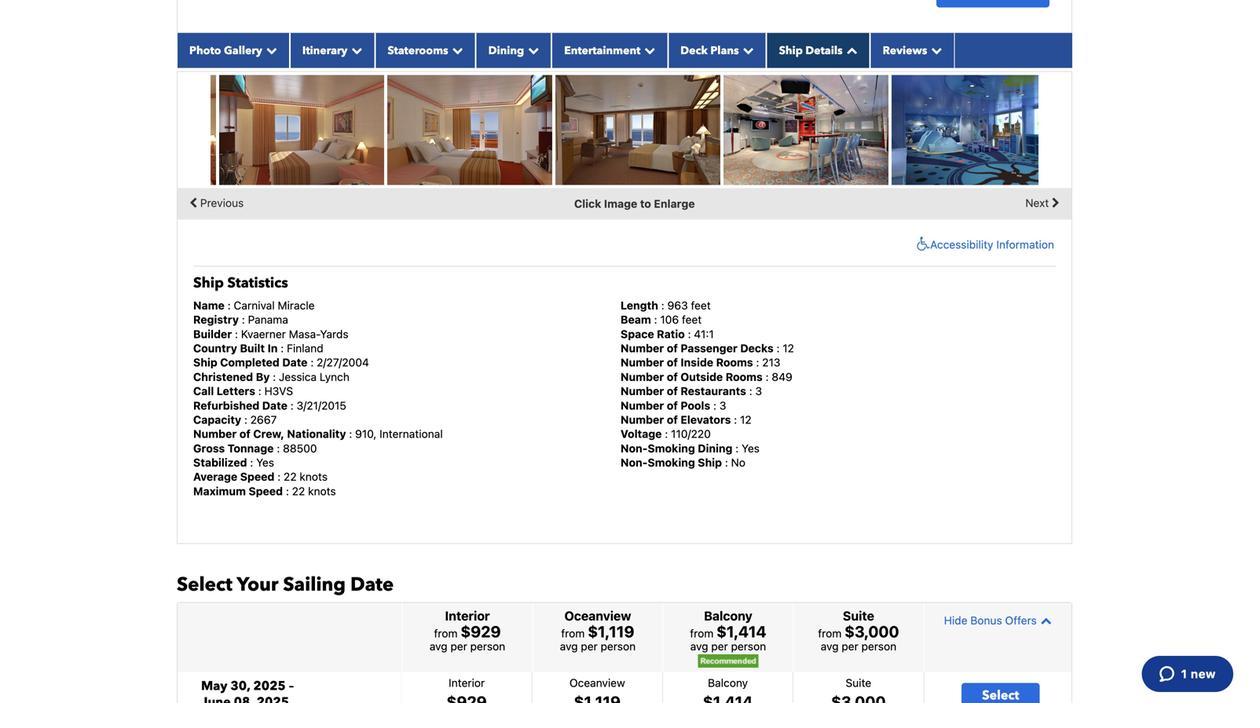 Task type: describe. For each thing, give the bounding box(es) containing it.
elevators
[[681, 413, 731, 426]]

chevron down image for dining
[[524, 45, 539, 56]]

chevron right image
[[1052, 191, 1060, 215]]

wheelchair image
[[913, 236, 931, 252]]

photo gallery image thumbnails navigation
[[178, 188, 1072, 219]]

yes inside 'length : 963 feet beam : 106 feet space ratio : 41:1 number of passenger decks : 12 number of inside rooms : 213 number of outside rooms : 849 number of restaurants : 3 number of pools : 3 number of elevators : 12 voltage : 110/220 non-smoking dining : yes non-smoking ship : no'
[[742, 442, 760, 455]]

oceanview image
[[219, 75, 384, 185]]

plans
[[711, 43, 739, 58]]

reviews
[[883, 43, 928, 58]]

suite for suite from $3,000 avg per person
[[843, 608, 875, 623]]

1 horizontal spatial 3
[[756, 385, 762, 398]]

of left restaurants
[[667, 385, 678, 398]]

of left pools
[[667, 399, 678, 412]]

0 vertical spatial 22
[[284, 471, 297, 483]]

balcony from $1,414 avg per person
[[690, 608, 767, 653]]

ship down the country
[[193, 356, 218, 369]]

hide
[[944, 614, 968, 627]]

per for $1,414
[[711, 640, 728, 653]]

2 smoking from the top
[[648, 456, 695, 469]]

entertainment button
[[552, 33, 668, 68]]

reviews button
[[870, 33, 955, 68]]

910,
[[355, 428, 377, 441]]

jessica
[[279, 370, 317, 383]]

$3,000
[[845, 622, 900, 641]]

voltage
[[621, 428, 662, 441]]

suite from $3,000 avg per person
[[818, 608, 900, 653]]

christened
[[193, 370, 253, 383]]

length
[[621, 299, 659, 312]]

kvaerner
[[241, 328, 286, 341]]

ratio
[[657, 328, 685, 341]]

lynch
[[320, 370, 350, 383]]

oceanview from $1,119 avg per person
[[560, 608, 636, 653]]

click
[[574, 197, 602, 210]]

person for $3,000
[[862, 640, 897, 653]]

hide bonus offers link
[[928, 607, 1068, 634]]

carnival
[[234, 299, 275, 312]]

in
[[268, 342, 278, 355]]

$1,414
[[717, 622, 767, 641]]

–
[[289, 678, 294, 695]]

1 vertical spatial 22
[[292, 485, 305, 498]]

nationality
[[287, 428, 346, 441]]

name
[[193, 299, 225, 312]]

outside
[[681, 370, 723, 383]]

avg for $1,414
[[691, 640, 709, 653]]

photo gallery
[[189, 43, 262, 58]]

per for $3,000
[[842, 640, 859, 653]]

yards
[[320, 328, 349, 341]]

chevron down image for deck plans
[[739, 45, 754, 56]]

h3vs
[[264, 385, 293, 398]]

photo gallery button
[[177, 33, 290, 68]]

ship up the name
[[193, 273, 224, 293]]

recommended image
[[698, 654, 759, 668]]

restaurants
[[681, 385, 746, 398]]

sailing
[[283, 572, 346, 598]]

avg for $3,000
[[821, 640, 839, 653]]

dining inside dropdown button
[[489, 43, 524, 58]]

information
[[997, 238, 1055, 251]]

110/220
[[671, 428, 711, 441]]

per for $1,119
[[581, 640, 598, 653]]

1 vertical spatial speed
[[249, 485, 283, 498]]

2 non- from the top
[[621, 456, 648, 469]]

beam
[[621, 313, 651, 326]]

may
[[201, 678, 227, 695]]

balcony image
[[387, 75, 552, 185]]

from for $1,414
[[690, 627, 714, 640]]

stabilized
[[193, 456, 247, 469]]

club o2 image
[[724, 75, 889, 185]]

963
[[668, 299, 688, 312]]

deck plans button
[[668, 33, 767, 68]]

per for $929
[[451, 640, 467, 653]]

chevron down image for itinerary
[[348, 45, 363, 56]]

masa-
[[289, 328, 320, 341]]

0 vertical spatial rooms
[[716, 356, 753, 369]]

dining inside 'length : 963 feet beam : 106 feet space ratio : 41:1 number of passenger decks : 12 number of inside rooms : 213 number of outside rooms : 849 number of restaurants : 3 number of pools : 3 number of elevators : 12 voltage : 110/220 non-smoking dining : yes non-smoking ship : no'
[[698, 442, 733, 455]]

ship statistics name : carnival miracle registry : panama builder : kvaerner masa-yards country built in : finland ship completed date : 2/27/2004 christened by : jessica lynch call letters : h3vs refurbished date : 3/21/2015 capacity : 2667 number of crew, nationality : 910, international gross tonnage : 88500 stabilized : yes average speed : 22 knots maximum speed : 22 knots
[[193, 273, 443, 498]]

of up the '110/220'
[[667, 413, 678, 426]]

ship details button
[[767, 33, 870, 68]]

$929
[[461, 622, 501, 641]]

to
[[640, 197, 651, 210]]

ship inside dropdown button
[[779, 43, 803, 58]]

country
[[193, 342, 237, 355]]

by
[[256, 370, 270, 383]]

of inside the ship statistics name : carnival miracle registry : panama builder : kvaerner masa-yards country built in : finland ship completed date : 2/27/2004 christened by : jessica lynch call letters : h3vs refurbished date : 3/21/2015 capacity : 2667 number of crew, nationality : 910, international gross tonnage : 88500 stabilized : yes average speed : 22 knots maximum speed : 22 knots
[[240, 428, 251, 441]]

next link
[[1026, 191, 1064, 215]]

hide bonus offers
[[944, 614, 1037, 627]]

interior image
[[51, 75, 216, 185]]

maximum
[[193, 485, 246, 498]]

letters
[[217, 385, 255, 398]]

accessibility
[[931, 238, 994, 251]]

number inside the ship statistics name : carnival miracle registry : panama builder : kvaerner masa-yards country built in : finland ship completed date : 2/27/2004 christened by : jessica lynch call letters : h3vs refurbished date : 3/21/2015 capacity : 2667 number of crew, nationality : 910, international gross tonnage : 88500 stabilized : yes average speed : 22 knots maximum speed : 22 knots
[[193, 428, 237, 441]]

ship inside 'length : 963 feet beam : 106 feet space ratio : 41:1 number of passenger decks : 12 number of inside rooms : 213 number of outside rooms : 849 number of restaurants : 3 number of pools : 3 number of elevators : 12 voltage : 110/220 non-smoking dining : yes non-smoking ship : no'
[[698, 456, 722, 469]]

itinerary button
[[290, 33, 375, 68]]

from for $3,000
[[818, 627, 842, 640]]

your
[[237, 572, 278, 598]]

person for $929
[[470, 640, 505, 653]]

bonus
[[971, 614, 1003, 627]]

built
[[240, 342, 265, 355]]

3/21/2015
[[297, 399, 346, 412]]

no
[[731, 456, 746, 469]]

deck plans
[[681, 43, 739, 58]]

30,
[[231, 678, 250, 695]]

from for $1,119
[[561, 627, 585, 640]]

from for $929
[[434, 627, 458, 640]]

entertainment
[[564, 43, 641, 58]]

yes inside the ship statistics name : carnival miracle registry : panama builder : kvaerner masa-yards country built in : finland ship completed date : 2/27/2004 christened by : jessica lynch call letters : h3vs refurbished date : 3/21/2015 capacity : 2667 number of crew, nationality : 910, international gross tonnage : 88500 stabilized : yes average speed : 22 knots maximum speed : 22 knots
[[256, 456, 274, 469]]

deck
[[681, 43, 708, 58]]

refurbished
[[193, 399, 260, 412]]

106
[[660, 313, 679, 326]]



Task type: vqa. For each thing, say whether or not it's contained in the screenshot.


Task type: locate. For each thing, give the bounding box(es) containing it.
1 vertical spatial rooms
[[726, 370, 763, 383]]

camp ocean: penguins image
[[892, 75, 1057, 185]]

length : 963 feet beam : 106 feet space ratio : 41:1 number of passenger decks : 12 number of inside rooms : 213 number of outside rooms : 849 number of restaurants : 3 number of pools : 3 number of elevators : 12 voltage : 110/220 non-smoking dining : yes non-smoking ship : no
[[621, 299, 794, 469]]

1 vertical spatial oceanview
[[570, 676, 625, 689]]

3 per from the left
[[711, 640, 728, 653]]

rooms
[[716, 356, 753, 369], [726, 370, 763, 383]]

photo
[[189, 43, 221, 58]]

1 non- from the top
[[621, 442, 648, 455]]

1 from from the left
[[434, 627, 458, 640]]

1 person from the left
[[470, 640, 505, 653]]

:
[[228, 299, 231, 312], [661, 299, 665, 312], [242, 313, 245, 326], [654, 313, 657, 326], [235, 328, 238, 341], [688, 328, 691, 341], [281, 342, 284, 355], [777, 342, 780, 355], [311, 356, 314, 369], [756, 356, 759, 369], [273, 370, 276, 383], [766, 370, 769, 383], [258, 385, 261, 398], [749, 385, 753, 398], [291, 399, 294, 412], [714, 399, 717, 412], [244, 413, 247, 426], [734, 413, 737, 426], [349, 428, 352, 441], [665, 428, 668, 441], [277, 442, 280, 455], [736, 442, 739, 455], [250, 456, 253, 469], [725, 456, 728, 469], [278, 471, 281, 483], [286, 485, 289, 498]]

rooms down 213
[[726, 370, 763, 383]]

non-
[[621, 442, 648, 455], [621, 456, 648, 469]]

date right sailing
[[351, 572, 394, 598]]

chevron down image inside photo gallery dropdown button
[[262, 45, 277, 56]]

of left inside
[[667, 356, 678, 369]]

$1,119
[[588, 622, 635, 641]]

feet right 963
[[691, 299, 711, 312]]

details
[[806, 43, 843, 58]]

1 vertical spatial smoking
[[648, 456, 695, 469]]

person for $1,414
[[731, 640, 766, 653]]

1 vertical spatial interior
[[449, 676, 485, 689]]

from inside interior from $929 avg per person
[[434, 627, 458, 640]]

12 right elevators
[[740, 413, 752, 426]]

chevron down image
[[348, 45, 363, 56], [739, 45, 754, 56], [928, 45, 942, 56]]

1 vertical spatial dining
[[698, 442, 733, 455]]

2 horizontal spatial chevron down image
[[928, 45, 942, 56]]

0 vertical spatial knots
[[300, 471, 328, 483]]

213
[[762, 356, 781, 369]]

4 from from the left
[[818, 627, 842, 640]]

yes up no
[[742, 442, 760, 455]]

knots
[[300, 471, 328, 483], [308, 485, 336, 498]]

0 vertical spatial feet
[[691, 299, 711, 312]]

0 vertical spatial balcony
[[704, 608, 753, 623]]

from inside the oceanview from $1,119 avg per person
[[561, 627, 585, 640]]

rooms down decks at the right of the page
[[716, 356, 753, 369]]

international
[[380, 428, 443, 441]]

0 horizontal spatial yes
[[256, 456, 274, 469]]

accessibility information
[[931, 238, 1055, 251]]

avg for $1,119
[[560, 640, 578, 653]]

builder
[[193, 328, 232, 341]]

per inside the oceanview from $1,119 avg per person
[[581, 640, 598, 653]]

person
[[470, 640, 505, 653], [601, 640, 636, 653], [731, 640, 766, 653], [862, 640, 897, 653]]

2025
[[253, 678, 286, 695]]

interior for interior from $929 avg per person
[[445, 608, 490, 623]]

per inside suite from $3,000 avg per person
[[842, 640, 859, 653]]

next
[[1026, 196, 1052, 209]]

from left $929
[[434, 627, 458, 640]]

chevron down image left itinerary
[[262, 45, 277, 56]]

from up recommended image
[[690, 627, 714, 640]]

balcony inside balcony from $1,414 avg per person
[[704, 608, 753, 623]]

balcony up recommended image
[[704, 608, 753, 623]]

2 person from the left
[[601, 640, 636, 653]]

balcony
[[704, 608, 753, 623], [708, 676, 748, 689]]

completed
[[220, 356, 280, 369]]

2/27/2004
[[317, 356, 369, 369]]

staterooms button
[[375, 33, 476, 68]]

interior inside interior from $929 avg per person
[[445, 608, 490, 623]]

previous
[[197, 196, 244, 209]]

chevron down image left dining dropdown button
[[448, 45, 463, 56]]

12 up 849
[[783, 342, 794, 355]]

3 avg from the left
[[691, 640, 709, 653]]

chevron down image inside reviews dropdown button
[[928, 45, 942, 56]]

3 down restaurants
[[720, 399, 726, 412]]

staterooms
[[388, 43, 448, 58]]

gallery
[[224, 43, 262, 58]]

chevron down image for staterooms
[[448, 45, 463, 56]]

2667
[[250, 413, 277, 426]]

balcony for balcony
[[708, 676, 748, 689]]

avg left $3,000
[[821, 640, 839, 653]]

of
[[667, 342, 678, 355], [667, 356, 678, 369], [667, 370, 678, 383], [667, 385, 678, 398], [667, 399, 678, 412], [667, 413, 678, 426], [240, 428, 251, 441]]

finland
[[287, 342, 324, 355]]

interior from $929 avg per person
[[430, 608, 505, 653]]

avg for $929
[[430, 640, 448, 653]]

chevron down image left deck
[[641, 45, 656, 56]]

3 chevron down image from the left
[[928, 45, 942, 56]]

ship details
[[779, 43, 843, 58]]

avg left $1,119
[[560, 640, 578, 653]]

88500
[[283, 442, 317, 455]]

avg up recommended image
[[691, 640, 709, 653]]

1 chevron down image from the left
[[262, 45, 277, 56]]

0 horizontal spatial dining
[[489, 43, 524, 58]]

dining
[[489, 43, 524, 58], [698, 442, 733, 455]]

0 vertical spatial suite
[[843, 608, 875, 623]]

chevron down image for reviews
[[928, 45, 942, 56]]

registry
[[193, 313, 239, 326]]

avg inside the oceanview from $1,119 avg per person
[[560, 640, 578, 653]]

1 avg from the left
[[430, 640, 448, 653]]

0 vertical spatial oceanview
[[565, 608, 631, 623]]

enlarge
[[654, 197, 695, 210]]

crew,
[[253, 428, 284, 441]]

0 vertical spatial date
[[282, 356, 308, 369]]

dining button
[[476, 33, 552, 68]]

0 vertical spatial speed
[[240, 471, 275, 483]]

1 vertical spatial 3
[[720, 399, 726, 412]]

average
[[193, 471, 238, 483]]

1 horizontal spatial 12
[[783, 342, 794, 355]]

0 horizontal spatial 3
[[720, 399, 726, 412]]

suite for suite
[[846, 676, 872, 689]]

select
[[177, 572, 233, 598]]

chevron down image inside staterooms dropdown button
[[448, 45, 463, 56]]

pools
[[681, 399, 711, 412]]

1 smoking from the top
[[648, 442, 695, 455]]

2 chevron down image from the left
[[448, 45, 463, 56]]

feet up the 41:1
[[682, 313, 702, 326]]

1 vertical spatial knots
[[308, 485, 336, 498]]

space
[[621, 328, 654, 341]]

3 chevron down image from the left
[[524, 45, 539, 56]]

itinerary
[[302, 43, 348, 58]]

4 avg from the left
[[821, 640, 839, 653]]

interior
[[445, 608, 490, 623], [449, 676, 485, 689]]

22
[[284, 471, 297, 483], [292, 485, 305, 498]]

0 vertical spatial non-
[[621, 442, 648, 455]]

accessibility information link
[[913, 236, 1055, 252]]

from left $3,000
[[818, 627, 842, 640]]

2 per from the left
[[581, 640, 598, 653]]

from inside suite from $3,000 avg per person
[[818, 627, 842, 640]]

per inside interior from $929 avg per person
[[451, 640, 467, 653]]

0 vertical spatial 12
[[783, 342, 794, 355]]

image
[[604, 197, 638, 210]]

0 vertical spatial dining
[[489, 43, 524, 58]]

2 from from the left
[[561, 627, 585, 640]]

chevron up image
[[1037, 615, 1052, 626]]

balcony for balcony from $1,414 avg per person
[[704, 608, 753, 623]]

previous link
[[185, 191, 244, 215]]

avg
[[430, 640, 448, 653], [560, 640, 578, 653], [691, 640, 709, 653], [821, 640, 839, 653]]

1 vertical spatial date
[[262, 399, 288, 412]]

2 avg from the left
[[560, 640, 578, 653]]

suite inside suite from $3,000 avg per person
[[843, 608, 875, 623]]

miracle
[[278, 299, 315, 312]]

1 horizontal spatial yes
[[742, 442, 760, 455]]

1 per from the left
[[451, 640, 467, 653]]

chevron down image for entertainment
[[641, 45, 656, 56]]

panama
[[248, 313, 288, 326]]

oceanview inside the oceanview from $1,119 avg per person
[[565, 608, 631, 623]]

3 from from the left
[[690, 627, 714, 640]]

3 down decks at the right of the page
[[756, 385, 762, 398]]

avg inside interior from $929 avg per person
[[430, 640, 448, 653]]

oceanview
[[565, 608, 631, 623], [570, 676, 625, 689]]

ship left no
[[698, 456, 722, 469]]

per inside balcony from $1,414 avg per person
[[711, 640, 728, 653]]

balcony down recommended image
[[708, 676, 748, 689]]

1 horizontal spatial dining
[[698, 442, 733, 455]]

ship left details
[[779, 43, 803, 58]]

4 chevron down image from the left
[[641, 45, 656, 56]]

chevron down image inside deck plans dropdown button
[[739, 45, 754, 56]]

1 vertical spatial 12
[[740, 413, 752, 426]]

may 30, 2025 –
[[201, 678, 294, 695]]

select your sailing date
[[177, 572, 394, 598]]

0 horizontal spatial 12
[[740, 413, 752, 426]]

person inside balcony from $1,414 avg per person
[[731, 640, 766, 653]]

ship
[[779, 43, 803, 58], [193, 273, 224, 293], [193, 356, 218, 369], [698, 456, 722, 469]]

4 per from the left
[[842, 640, 859, 653]]

1 horizontal spatial chevron down image
[[739, 45, 754, 56]]

chevron up image
[[843, 45, 858, 56]]

yes
[[742, 442, 760, 455], [256, 456, 274, 469]]

statistics
[[227, 273, 288, 293]]

2 vertical spatial date
[[351, 572, 394, 598]]

chevron down image
[[262, 45, 277, 56], [448, 45, 463, 56], [524, 45, 539, 56], [641, 45, 656, 56]]

suite image
[[556, 75, 721, 185]]

yes down tonnage
[[256, 456, 274, 469]]

capacity
[[193, 413, 241, 426]]

of up tonnage
[[240, 428, 251, 441]]

1 vertical spatial feet
[[682, 313, 702, 326]]

from left $1,119
[[561, 627, 585, 640]]

decks
[[741, 342, 774, 355]]

chevron down image left entertainment
[[524, 45, 539, 56]]

tonnage
[[228, 442, 274, 455]]

person inside suite from $3,000 avg per person
[[862, 640, 897, 653]]

from inside balcony from $1,414 avg per person
[[690, 627, 714, 640]]

4 person from the left
[[862, 640, 897, 653]]

0 horizontal spatial chevron down image
[[348, 45, 363, 56]]

suite
[[843, 608, 875, 623], [846, 676, 872, 689]]

chevron down image inside entertainment 'dropdown button'
[[641, 45, 656, 56]]

of down ratio
[[667, 342, 678, 355]]

avg inside suite from $3,000 avg per person
[[821, 640, 839, 653]]

0 vertical spatial 3
[[756, 385, 762, 398]]

chevron down image for photo gallery
[[262, 45, 277, 56]]

1 vertical spatial non-
[[621, 456, 648, 469]]

chevron down image inside itinerary dropdown button
[[348, 45, 363, 56]]

chevron left image
[[189, 191, 197, 215]]

select your sailing date main content
[[0, 0, 1081, 703]]

of left outside
[[667, 370, 678, 383]]

oceanview for oceanview from $1,119 avg per person
[[565, 608, 631, 623]]

from
[[434, 627, 458, 640], [561, 627, 585, 640], [690, 627, 714, 640], [818, 627, 842, 640]]

oceanview for oceanview
[[570, 676, 625, 689]]

click image to enlarge
[[574, 197, 695, 210]]

0 vertical spatial yes
[[742, 442, 760, 455]]

person for $1,119
[[601, 640, 636, 653]]

inside
[[681, 356, 714, 369]]

person inside interior from $929 avg per person
[[470, 640, 505, 653]]

0 vertical spatial smoking
[[648, 442, 695, 455]]

avg left $929
[[430, 640, 448, 653]]

avg inside balcony from $1,414 avg per person
[[691, 640, 709, 653]]

1 vertical spatial yes
[[256, 456, 274, 469]]

849
[[772, 370, 793, 383]]

1 vertical spatial suite
[[846, 676, 872, 689]]

3 person from the left
[[731, 640, 766, 653]]

interior for interior
[[449, 676, 485, 689]]

feet
[[691, 299, 711, 312], [682, 313, 702, 326]]

person inside the oceanview from $1,119 avg per person
[[601, 640, 636, 653]]

date down h3vs
[[262, 399, 288, 412]]

chevron down image inside dining dropdown button
[[524, 45, 539, 56]]

0 vertical spatial interior
[[445, 608, 490, 623]]

call
[[193, 385, 214, 398]]

1 vertical spatial balcony
[[708, 676, 748, 689]]

1 chevron down image from the left
[[348, 45, 363, 56]]

2 chevron down image from the left
[[739, 45, 754, 56]]

date up jessica
[[282, 356, 308, 369]]



